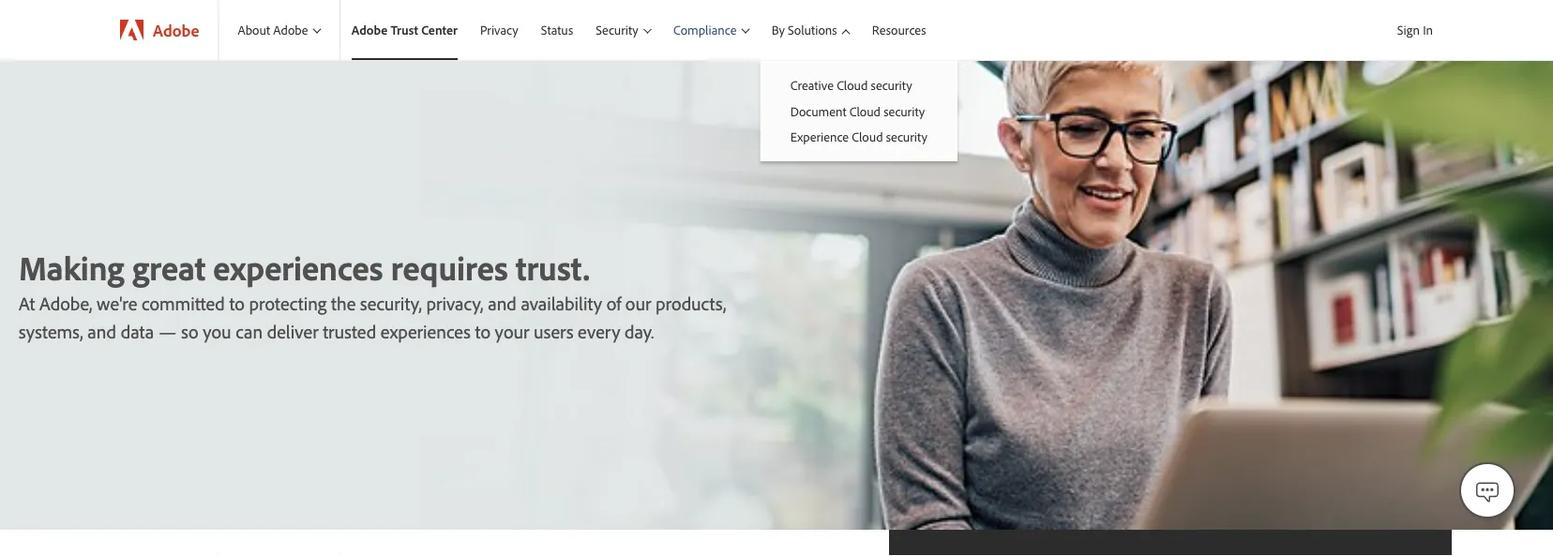 Task type: locate. For each thing, give the bounding box(es) containing it.
compliance button
[[662, 0, 761, 60]]

security
[[871, 77, 913, 93], [884, 103, 925, 119], [886, 129, 928, 145]]

1 horizontal spatial adobe
[[273, 22, 308, 38]]

0 vertical spatial experiences
[[213, 246, 383, 289]]

0 vertical spatial to
[[229, 291, 245, 315]]

group
[[761, 60, 958, 161]]

1 horizontal spatial to
[[475, 319, 491, 343]]

security
[[596, 22, 639, 38]]

and down we're
[[88, 319, 116, 343]]

2 vertical spatial security
[[886, 129, 928, 145]]

cloud down document cloud security link
[[852, 129, 883, 145]]

2 vertical spatial cloud
[[852, 129, 883, 145]]

can
[[236, 319, 263, 343]]

adobe inside dropdown button
[[273, 22, 308, 38]]

privacy
[[480, 22, 519, 38]]

0 horizontal spatial and
[[88, 319, 116, 343]]

and
[[488, 291, 517, 315], [88, 319, 116, 343]]

experiences down privacy,
[[381, 319, 471, 343]]

document
[[791, 103, 847, 119]]

to
[[229, 291, 245, 315], [475, 319, 491, 343]]

document cloud security
[[791, 103, 925, 119]]

0 vertical spatial and
[[488, 291, 517, 315]]

adobe trust center
[[352, 22, 458, 38]]

and up your
[[488, 291, 517, 315]]

adobe right about
[[273, 22, 308, 38]]

security inside experience cloud security link
[[886, 129, 928, 145]]

by solutions
[[772, 22, 837, 38]]

we're
[[97, 291, 137, 315]]

1 horizontal spatial and
[[488, 291, 517, 315]]

to up can
[[229, 291, 245, 315]]

security inside document cloud security link
[[884, 103, 925, 119]]

to left your
[[475, 319, 491, 343]]

1 vertical spatial to
[[475, 319, 491, 343]]

sign
[[1398, 22, 1420, 38]]

0 vertical spatial cloud
[[837, 77, 868, 93]]

cloud for creative
[[837, 77, 868, 93]]

1 vertical spatial security
[[884, 103, 925, 119]]

0 vertical spatial security
[[871, 77, 913, 93]]

security inside 'creative cloud security' link
[[871, 77, 913, 93]]

privacy,
[[426, 291, 484, 315]]

users
[[534, 319, 574, 343]]

sign in
[[1398, 22, 1434, 38]]

our
[[626, 291, 651, 315]]

0 horizontal spatial to
[[229, 291, 245, 315]]

0 horizontal spatial adobe
[[153, 19, 199, 40]]

adobe for adobe
[[153, 19, 199, 40]]

deliver
[[267, 319, 319, 343]]

adobe link
[[101, 0, 218, 60]]

security down document cloud security link
[[886, 129, 928, 145]]

cloud for experience
[[852, 129, 883, 145]]

adobe left about
[[153, 19, 199, 40]]

cloud up document cloud security
[[837, 77, 868, 93]]

trust
[[391, 22, 418, 38]]

adobe inside "link"
[[153, 19, 199, 40]]

cloud
[[837, 77, 868, 93], [850, 103, 881, 119], [852, 129, 883, 145]]

1 vertical spatial experiences
[[381, 319, 471, 343]]

adobe
[[153, 19, 199, 40], [273, 22, 308, 38], [352, 22, 388, 38]]

experiences
[[213, 246, 383, 289], [381, 319, 471, 343]]

security down 'creative cloud security' link
[[884, 103, 925, 119]]

in
[[1423, 22, 1434, 38]]

about adobe button
[[219, 0, 339, 60]]

systems,
[[19, 319, 83, 343]]

status link
[[530, 0, 585, 60]]

document cloud security link
[[761, 98, 958, 124]]

every
[[578, 319, 621, 343]]

2 horizontal spatial adobe
[[352, 22, 388, 38]]

status
[[541, 22, 573, 38]]

security up document cloud security link
[[871, 77, 913, 93]]

cloud down 'creative cloud security' link
[[850, 103, 881, 119]]

1 vertical spatial cloud
[[850, 103, 881, 119]]

adobe left trust
[[352, 22, 388, 38]]

group containing creative cloud security
[[761, 60, 958, 161]]

center
[[421, 22, 458, 38]]

experiences up protecting
[[213, 246, 383, 289]]



Task type: describe. For each thing, give the bounding box(es) containing it.
availability
[[521, 291, 602, 315]]

creative cloud security link
[[761, 72, 958, 98]]

adobe for adobe trust center
[[352, 22, 388, 38]]

compliance
[[674, 22, 737, 38]]

solutions
[[788, 22, 837, 38]]

adobe,
[[39, 291, 92, 315]]

protecting
[[249, 291, 327, 315]]

cloud for document
[[850, 103, 881, 119]]

security button
[[585, 0, 662, 60]]

by
[[772, 22, 785, 38]]

resources
[[872, 22, 927, 38]]

making great experiences requires trust. at adobe, we're committed to protecting the security, privacy, and availability of our products, systems, and data — so you can deliver trusted experiences to your users every day.
[[19, 246, 726, 343]]

security for document cloud security
[[884, 103, 925, 119]]

committed
[[142, 291, 225, 315]]

great
[[132, 246, 206, 289]]

experience
[[791, 129, 849, 145]]

of
[[607, 291, 621, 315]]

at
[[19, 291, 35, 315]]

about
[[238, 22, 270, 38]]

you
[[203, 319, 231, 343]]

experience cloud security
[[791, 129, 928, 145]]

security,
[[360, 291, 422, 315]]

so
[[181, 319, 198, 343]]

about adobe
[[238, 22, 308, 38]]

security for experience cloud security
[[886, 129, 928, 145]]

security for creative cloud security
[[871, 77, 913, 93]]

trusted
[[323, 319, 376, 343]]

day.
[[625, 319, 654, 343]]

making
[[19, 246, 124, 289]]

products,
[[656, 291, 726, 315]]

adobe trust center link
[[340, 0, 469, 60]]

by solutions button
[[761, 0, 861, 60]]

your
[[495, 319, 529, 343]]

data —
[[121, 319, 177, 343]]

sign in button
[[1394, 14, 1437, 46]]

creative
[[791, 77, 834, 93]]

requires
[[391, 246, 508, 289]]

resources link
[[861, 0, 938, 60]]

privacy link
[[469, 0, 530, 60]]

trust.
[[516, 246, 590, 289]]

experience cloud security link
[[761, 124, 958, 150]]

creative cloud security
[[791, 77, 913, 93]]

1 vertical spatial and
[[88, 319, 116, 343]]

the
[[331, 291, 356, 315]]



Task type: vqa. For each thing, say whether or not it's contained in the screenshot.
group
yes



